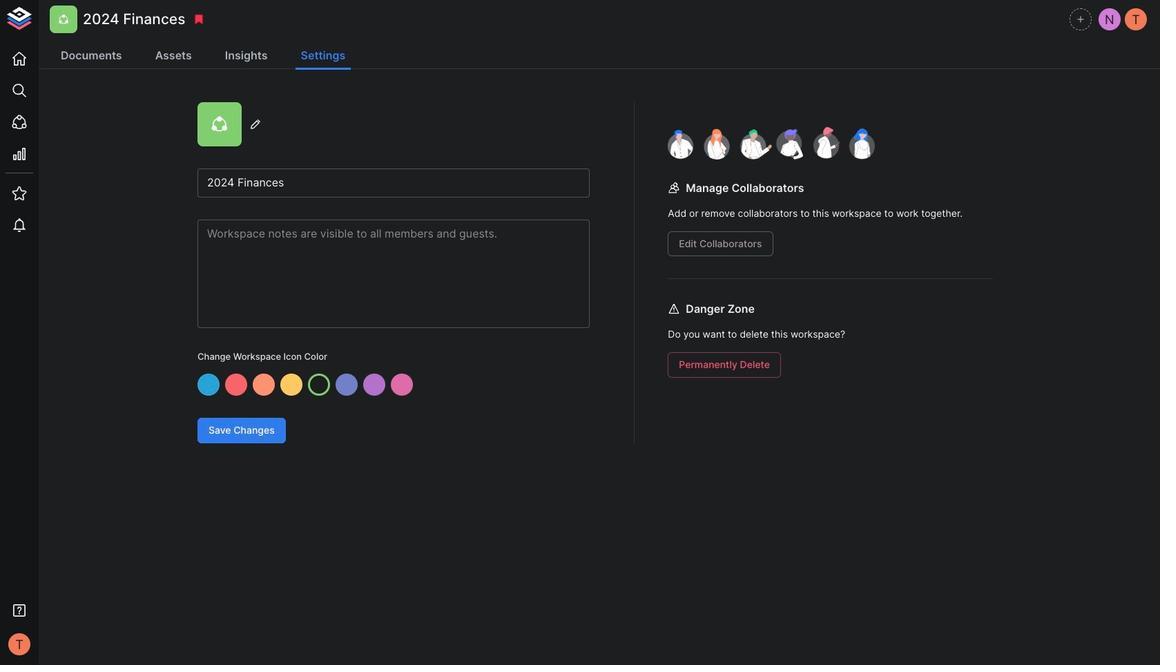 Task type: locate. For each thing, give the bounding box(es) containing it.
Workspace Name text field
[[198, 169, 590, 198]]

remove bookmark image
[[193, 13, 205, 26]]

Workspace notes are visible to all members and guests. text field
[[198, 220, 590, 328]]



Task type: vqa. For each thing, say whether or not it's contained in the screenshot.
workspace name text box
yes



